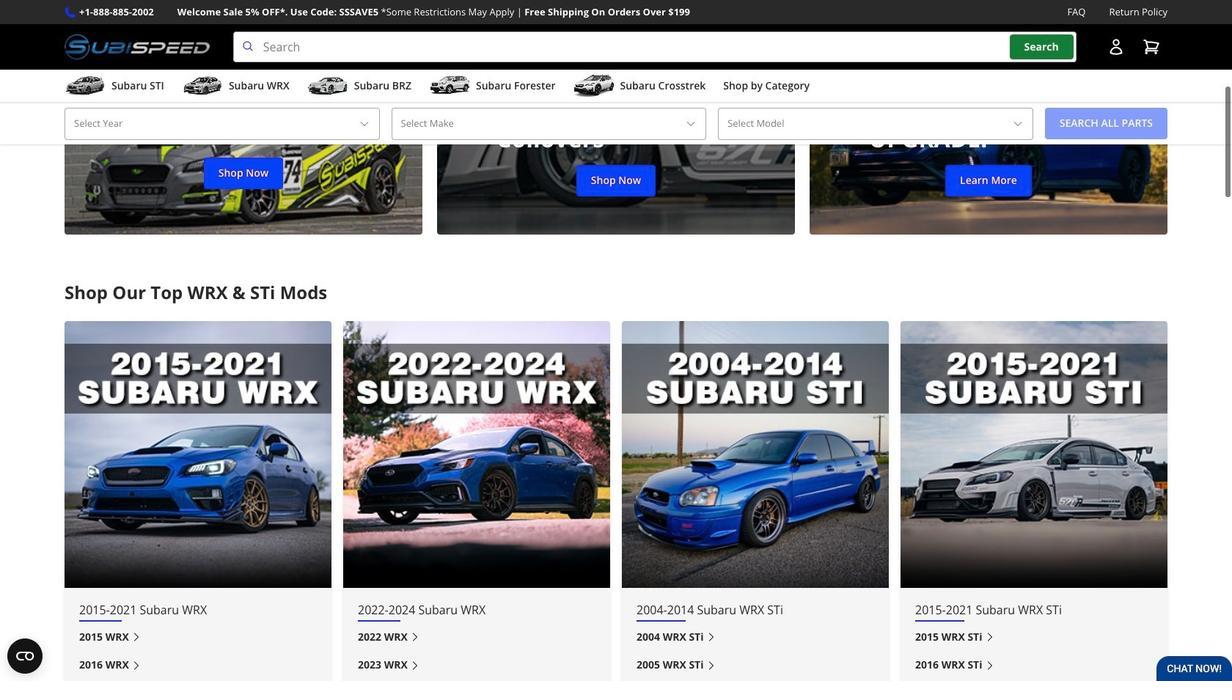 Task type: locate. For each thing, give the bounding box(es) containing it.
select model image
[[1012, 118, 1024, 130]]

2015-2021 wrx sti aftermarket parts image
[[901, 321, 1168, 588]]

coilovers image
[[437, 10, 795, 235]]

deals image
[[65, 10, 423, 235]]

a subaru crosstrek thumbnail image image
[[574, 75, 615, 97]]

a subaru forester thumbnail image image
[[429, 75, 470, 97]]



Task type: vqa. For each thing, say whether or not it's contained in the screenshot.
Earn Rewards image
yes



Task type: describe. For each thing, give the bounding box(es) containing it.
Select Year button
[[65, 108, 380, 140]]

select make image
[[686, 118, 697, 130]]

2015-21 wrx mods image
[[65, 321, 332, 588]]

wrx sti mods image
[[622, 321, 889, 588]]

a subaru sti thumbnail image image
[[65, 75, 106, 97]]

search input field
[[233, 32, 1077, 62]]

2022-2024 wrx mods image
[[343, 321, 611, 588]]

earn rewards image
[[810, 10, 1168, 235]]

Select Make button
[[392, 108, 707, 140]]

Select Model button
[[719, 108, 1034, 140]]

open widget image
[[7, 639, 43, 674]]

a subaru wrx thumbnail image image
[[182, 75, 223, 97]]

subispeed logo image
[[65, 32, 210, 62]]

a subaru brz thumbnail image image
[[307, 75, 348, 97]]

select year image
[[359, 118, 370, 130]]

button image
[[1108, 38, 1126, 56]]



